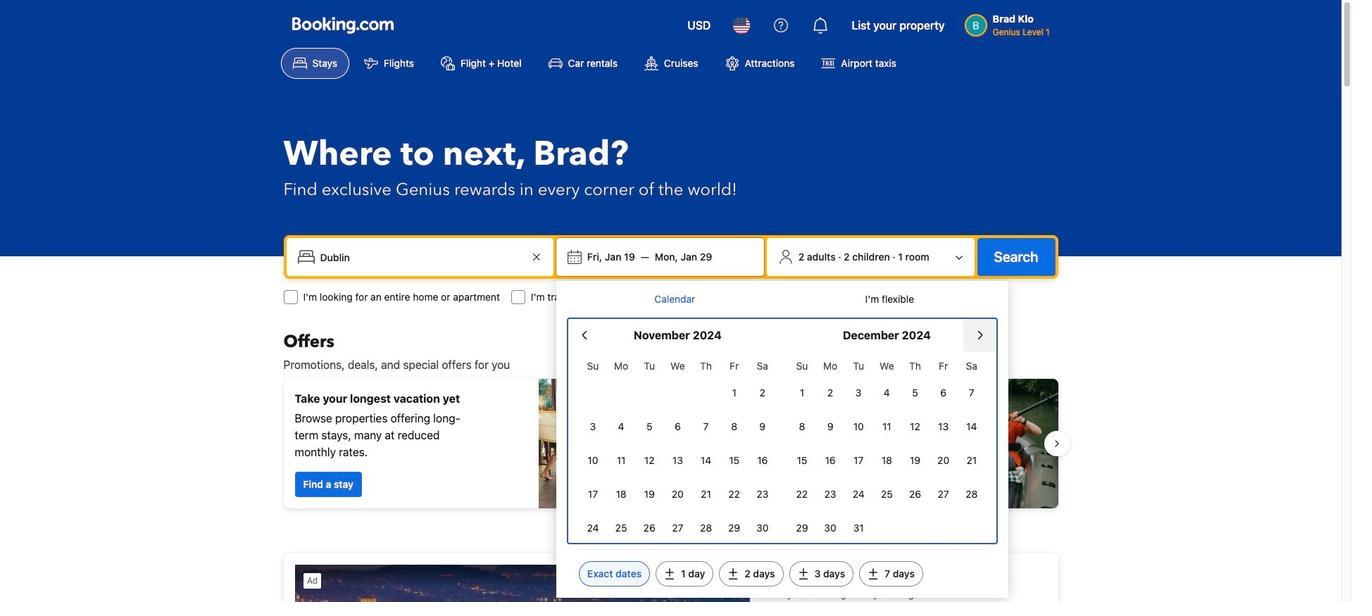 Task type: vqa. For each thing, say whether or not it's contained in the screenshot.
THE '4 NOVEMBER 2024' option
yes



Task type: locate. For each thing, give the bounding box(es) containing it.
9 December 2024 checkbox
[[817, 412, 845, 443]]

26 November 2024 checkbox
[[636, 513, 664, 544]]

25 November 2024 checkbox
[[607, 513, 636, 544]]

region
[[272, 373, 1070, 514]]

17 November 2024 checkbox
[[579, 479, 607, 510]]

2 November 2024 checkbox
[[749, 378, 777, 409]]

1 November 2024 checkbox
[[721, 378, 749, 409]]

27 November 2024 checkbox
[[664, 513, 692, 544]]

3 December 2024 checkbox
[[845, 378, 873, 409]]

booking.com image
[[292, 17, 394, 34]]

2 grid from the left
[[788, 352, 986, 544]]

13 December 2024 checkbox
[[930, 412, 958, 443]]

0 horizontal spatial grid
[[579, 352, 777, 544]]

main content
[[272, 331, 1070, 603]]

24 November 2024 checkbox
[[579, 513, 607, 544]]

2 December 2024 checkbox
[[817, 378, 845, 409]]

16 December 2024 checkbox
[[817, 445, 845, 476]]

24 December 2024 checkbox
[[845, 479, 873, 510]]

29 November 2024 checkbox
[[721, 513, 749, 544]]

1 horizontal spatial grid
[[788, 352, 986, 544]]

5 November 2024 checkbox
[[636, 412, 664, 443]]

1 grid from the left
[[579, 352, 777, 544]]

tab list
[[568, 281, 998, 319]]

22 November 2024 checkbox
[[721, 479, 749, 510]]

your account menu brad klo genius level 1 element
[[965, 6, 1056, 39]]

28 November 2024 checkbox
[[692, 513, 721, 544]]

take your longest vacation yet image
[[539, 379, 666, 509]]

22 December 2024 checkbox
[[788, 479, 817, 510]]

19 December 2024 checkbox
[[902, 445, 930, 476]]

15 November 2024 checkbox
[[721, 445, 749, 476]]

8 December 2024 checkbox
[[788, 412, 817, 443]]

4 November 2024 checkbox
[[607, 412, 636, 443]]

progress bar
[[663, 520, 680, 526]]

23 December 2024 checkbox
[[817, 479, 845, 510]]

3 November 2024 checkbox
[[579, 412, 607, 443]]

1 December 2024 checkbox
[[788, 378, 817, 409]]

6 November 2024 checkbox
[[664, 412, 692, 443]]

17 December 2024 checkbox
[[845, 445, 873, 476]]

30 November 2024 checkbox
[[749, 513, 777, 544]]

21 November 2024 checkbox
[[692, 479, 721, 510]]

grid
[[579, 352, 777, 544], [788, 352, 986, 544]]

9 November 2024 checkbox
[[749, 412, 777, 443]]

20 November 2024 checkbox
[[664, 479, 692, 510]]

20 December 2024 checkbox
[[930, 445, 958, 476]]

19 November 2024 checkbox
[[636, 479, 664, 510]]

29 December 2024 checkbox
[[788, 513, 817, 544]]

12 December 2024 checkbox
[[902, 412, 930, 443]]



Task type: describe. For each thing, give the bounding box(es) containing it.
16 November 2024 checkbox
[[749, 445, 777, 476]]

13 November 2024 checkbox
[[664, 445, 692, 476]]

18 November 2024 checkbox
[[607, 479, 636, 510]]

15 December 2024 checkbox
[[788, 445, 817, 476]]

12 November 2024 checkbox
[[636, 445, 664, 476]]

28 December 2024 checkbox
[[958, 479, 986, 510]]

8 November 2024 checkbox
[[721, 412, 749, 443]]

25 December 2024 checkbox
[[873, 479, 902, 510]]

27 December 2024 checkbox
[[930, 479, 958, 510]]

14 November 2024 checkbox
[[692, 445, 721, 476]]

a young girl and woman kayak on a river image
[[677, 379, 1059, 509]]

18 December 2024 checkbox
[[873, 445, 902, 476]]

6 December 2024 checkbox
[[930, 378, 958, 409]]

7 December 2024 checkbox
[[958, 378, 986, 409]]

31 December 2024 checkbox
[[845, 513, 873, 544]]

7 November 2024 checkbox
[[692, 412, 721, 443]]

23 November 2024 checkbox
[[749, 479, 777, 510]]

14 December 2024 checkbox
[[958, 412, 986, 443]]

10 November 2024 checkbox
[[579, 445, 607, 476]]

26 December 2024 checkbox
[[902, 479, 930, 510]]

Where are you going? field
[[315, 245, 528, 270]]

11 November 2024 checkbox
[[607, 445, 636, 476]]

21 December 2024 checkbox
[[958, 445, 986, 476]]

5 December 2024 checkbox
[[902, 378, 930, 409]]

4 December 2024 checkbox
[[873, 378, 902, 409]]

30 December 2024 checkbox
[[817, 513, 845, 544]]

10 December 2024 checkbox
[[845, 412, 873, 443]]

11 December 2024 checkbox
[[873, 412, 902, 443]]



